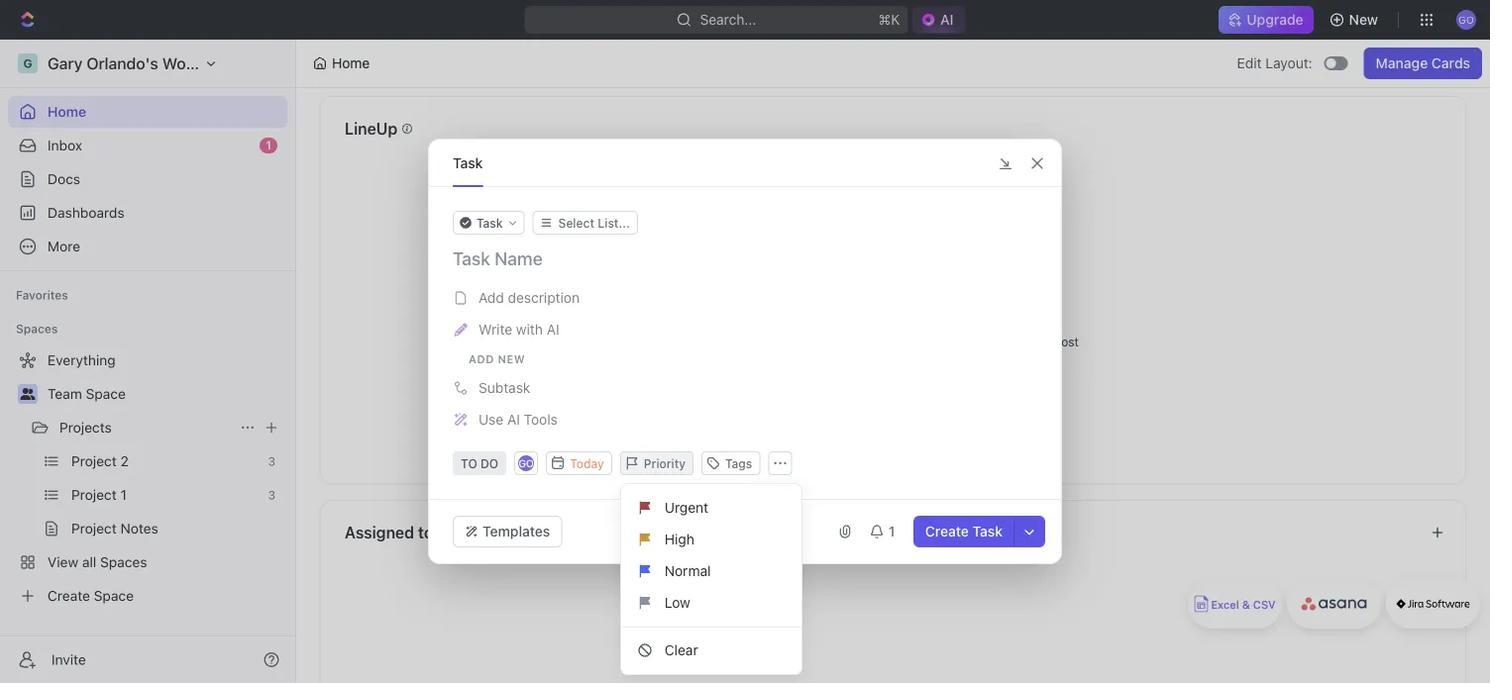 Task type: describe. For each thing, give the bounding box(es) containing it.
tasks
[[904, 335, 933, 349]]

dashboards link
[[8, 197, 287, 229]]

priority button
[[620, 452, 694, 476]]

lineup for lineup
[[345, 119, 397, 138]]

excel
[[1211, 599, 1239, 612]]

keeps
[[750, 335, 784, 349]]

upgrade link
[[1219, 6, 1313, 34]]

me
[[437, 524, 460, 542]]

spaces
[[16, 322, 58, 336]]

team space link
[[48, 378, 283, 410]]

edit layout:
[[1237, 55, 1312, 71]]

pencil image
[[454, 323, 467, 337]]

cards
[[1432, 55, 1470, 71]]

low
[[665, 595, 690, 611]]

new
[[1349, 11, 1378, 28]]

⌘k
[[878, 11, 900, 28]]

add for add description
[[479, 290, 504, 306]]

write with ai
[[479, 321, 559, 338]]

lineup keeps your most important tasks in one list. add your most important task to get started.
[[708, 335, 1079, 365]]

0 horizontal spatial task
[[453, 155, 483, 171]]

normal
[[665, 563, 711, 580]]

priority button
[[620, 452, 694, 476]]

upgrade
[[1247, 11, 1303, 28]]

started.
[[899, 351, 942, 365]]

projects
[[59, 420, 112, 436]]

clear
[[665, 643, 698, 659]]

home link
[[8, 96, 287, 128]]

assigned to me
[[345, 524, 460, 542]]

create
[[925, 524, 969, 540]]

favorites button
[[8, 283, 76, 307]]

dashboards
[[48, 205, 124, 221]]

new button
[[1321, 4, 1390, 36]]

add new
[[469, 353, 525, 366]]

get
[[877, 351, 895, 365]]

tree inside sidebar navigation
[[8, 345, 287, 612]]

0 vertical spatial important
[[846, 335, 900, 349]]

add for add new
[[469, 353, 494, 366]]

add description button
[[447, 282, 1043, 314]]

search...
[[700, 11, 756, 28]]

tools
[[524, 412, 558, 428]]

subtask
[[479, 380, 530, 396]]

manage cards button
[[1364, 48, 1482, 79]]

one
[[950, 335, 971, 349]]

use ai tools button
[[447, 404, 1043, 436]]

high
[[665, 532, 694, 548]]

add description
[[479, 290, 580, 306]]

create task
[[925, 524, 1003, 540]]



Task type: locate. For each thing, give the bounding box(es) containing it.
to inside lineup keeps your most important tasks in one list. add your most important task to get started.
[[862, 351, 874, 365]]

tree
[[8, 345, 287, 612]]

new
[[498, 353, 525, 366]]

task
[[835, 351, 859, 365]]

low button
[[629, 588, 793, 619]]

description
[[508, 290, 580, 306]]

your right list.
[[1023, 335, 1048, 349]]

ai right with
[[547, 321, 559, 338]]

invite
[[52, 652, 86, 668]]

1 vertical spatial add
[[997, 335, 1020, 349]]

lineup
[[345, 119, 397, 138], [708, 335, 747, 349]]

1 your from the left
[[787, 335, 812, 349]]

priority
[[644, 457, 686, 471]]

user group image
[[20, 388, 35, 400]]

clear button
[[629, 635, 793, 667]]

0 horizontal spatial most
[[815, 335, 843, 349]]

0 vertical spatial home
[[332, 55, 370, 71]]

in
[[937, 335, 947, 349]]

1 vertical spatial task
[[973, 524, 1003, 540]]

most up task
[[815, 335, 843, 349]]

1 horizontal spatial task
[[973, 524, 1003, 540]]

1 vertical spatial home
[[48, 104, 86, 120]]

important down keeps
[[778, 351, 832, 365]]

most right list.
[[1051, 335, 1079, 349]]

manage cards
[[1376, 55, 1470, 71]]

add up 'write'
[[479, 290, 504, 306]]

with
[[516, 321, 543, 338]]

projects link
[[59, 412, 232, 444]]

0 vertical spatial ai
[[547, 321, 559, 338]]

csv
[[1253, 599, 1276, 612]]

write
[[479, 321, 512, 338]]

1 horizontal spatial important
[[846, 335, 900, 349]]

team
[[48, 386, 82, 402]]

add right list.
[[997, 335, 1020, 349]]

excel & csv link
[[1188, 580, 1282, 629]]

Task Name text field
[[453, 247, 1041, 270]]

urgent
[[665, 500, 709, 516]]

1 vertical spatial important
[[778, 351, 832, 365]]

to left me
[[418, 524, 433, 542]]

list.
[[974, 335, 994, 349]]

0 vertical spatial add
[[479, 290, 504, 306]]

task button
[[453, 140, 483, 186]]

0 horizontal spatial your
[[787, 335, 812, 349]]

list containing urgent
[[621, 492, 801, 667]]

home
[[332, 55, 370, 71], [48, 104, 86, 120]]

1 horizontal spatial most
[[1051, 335, 1079, 349]]

important
[[846, 335, 900, 349], [778, 351, 832, 365]]

ai inside write with ai button
[[547, 321, 559, 338]]

1 most from the left
[[815, 335, 843, 349]]

space
[[86, 386, 126, 402]]

docs
[[48, 171, 80, 187]]

tree containing team space
[[8, 345, 287, 612]]

inbox
[[48, 137, 82, 154]]

write with ai button
[[447, 314, 1043, 346]]

lineup inside lineup keeps your most important tasks in one list. add your most important task to get started.
[[708, 335, 747, 349]]

create task button
[[913, 516, 1015, 548]]

dialog
[[428, 139, 1062, 565]]

add inside button
[[479, 290, 504, 306]]

team space
[[48, 386, 126, 402]]

0 horizontal spatial home
[[48, 104, 86, 120]]

important up get
[[846, 335, 900, 349]]

add left new in the left of the page
[[469, 353, 494, 366]]

0 vertical spatial to
[[862, 351, 874, 365]]

favorites
[[16, 288, 68, 302]]

0 horizontal spatial lineup
[[345, 119, 397, 138]]

to left get
[[862, 351, 874, 365]]

docs link
[[8, 163, 287, 195]]

0 vertical spatial lineup
[[345, 119, 397, 138]]

layout:
[[1266, 55, 1312, 71]]

1
[[266, 138, 271, 152]]

manage
[[1376, 55, 1428, 71]]

2 your from the left
[[1023, 335, 1048, 349]]

1 horizontal spatial to
[[862, 351, 874, 365]]

0 horizontal spatial ai
[[507, 412, 520, 428]]

ai inside 'use ai tools' button
[[507, 412, 520, 428]]

1 horizontal spatial ai
[[547, 321, 559, 338]]

1 horizontal spatial lineup
[[708, 335, 747, 349]]

1 vertical spatial ai
[[507, 412, 520, 428]]

0 vertical spatial task
[[453, 155, 483, 171]]

0 horizontal spatial important
[[778, 351, 832, 365]]

ai
[[547, 321, 559, 338], [507, 412, 520, 428]]

0 horizontal spatial to
[[418, 524, 433, 542]]

urgent button
[[629, 492, 793, 524]]

1 vertical spatial to
[[418, 524, 433, 542]]

use ai tools
[[479, 412, 558, 428]]

home inside sidebar navigation
[[48, 104, 86, 120]]

to
[[862, 351, 874, 365], [418, 524, 433, 542]]

edit
[[1237, 55, 1262, 71]]

your right keeps
[[787, 335, 812, 349]]

2 most from the left
[[1051, 335, 1079, 349]]

1 horizontal spatial your
[[1023, 335, 1048, 349]]

task inside button
[[973, 524, 1003, 540]]

your
[[787, 335, 812, 349], [1023, 335, 1048, 349]]

use
[[479, 412, 504, 428]]

sidebar navigation
[[0, 40, 296, 684]]

lineup for lineup keeps your most important tasks in one list. add your most important task to get started.
[[708, 335, 747, 349]]

list
[[621, 492, 801, 667]]

ai right use
[[507, 412, 520, 428]]

excel & csv
[[1211, 599, 1276, 612]]

most
[[815, 335, 843, 349], [1051, 335, 1079, 349]]

normal button
[[629, 556, 793, 588]]

1 horizontal spatial home
[[332, 55, 370, 71]]

dialog containing task
[[428, 139, 1062, 565]]

&
[[1242, 599, 1250, 612]]

add inside lineup keeps your most important tasks in one list. add your most important task to get started.
[[997, 335, 1020, 349]]

add
[[479, 290, 504, 306], [997, 335, 1020, 349], [469, 353, 494, 366]]

1 vertical spatial lineup
[[708, 335, 747, 349]]

subtask button
[[447, 373, 1043, 404]]

assigned
[[345, 524, 414, 542]]

high button
[[629, 524, 793, 556]]

task
[[453, 155, 483, 171], [973, 524, 1003, 540]]

2 vertical spatial add
[[469, 353, 494, 366]]



Task type: vqa. For each thing, say whether or not it's contained in the screenshot.
Edit Layout:
yes



